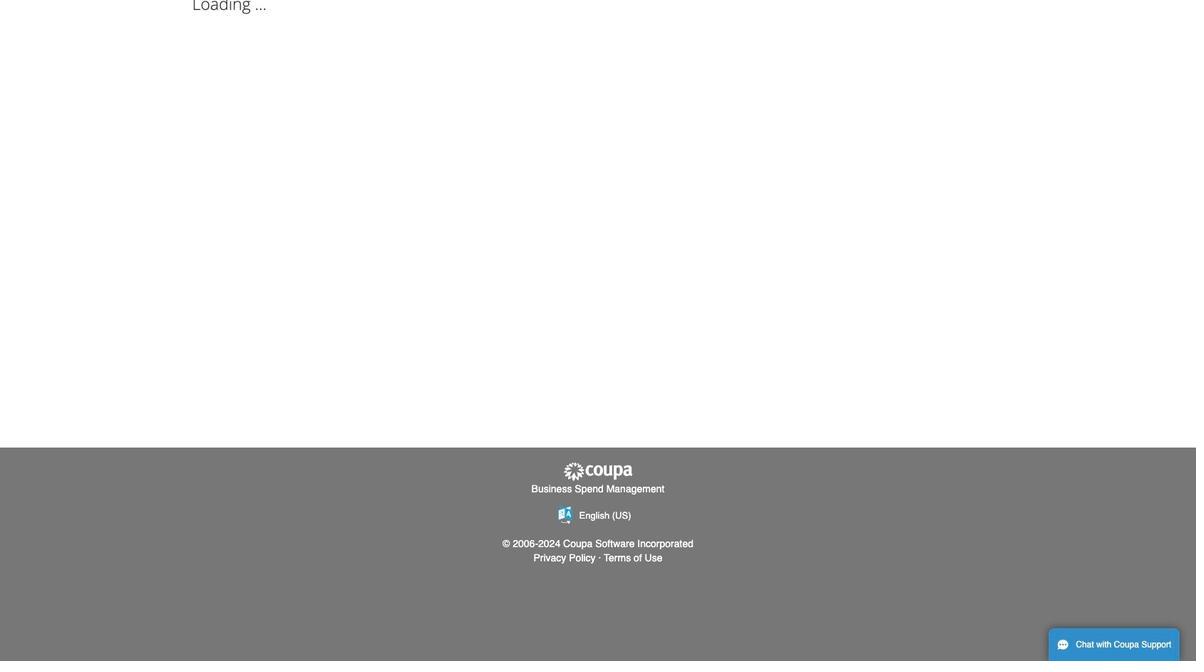 Task type: vqa. For each thing, say whether or not it's contained in the screenshot.
Search "text field"
no



Task type: locate. For each thing, give the bounding box(es) containing it.
coupa supplier portal image
[[562, 462, 634, 482]]



